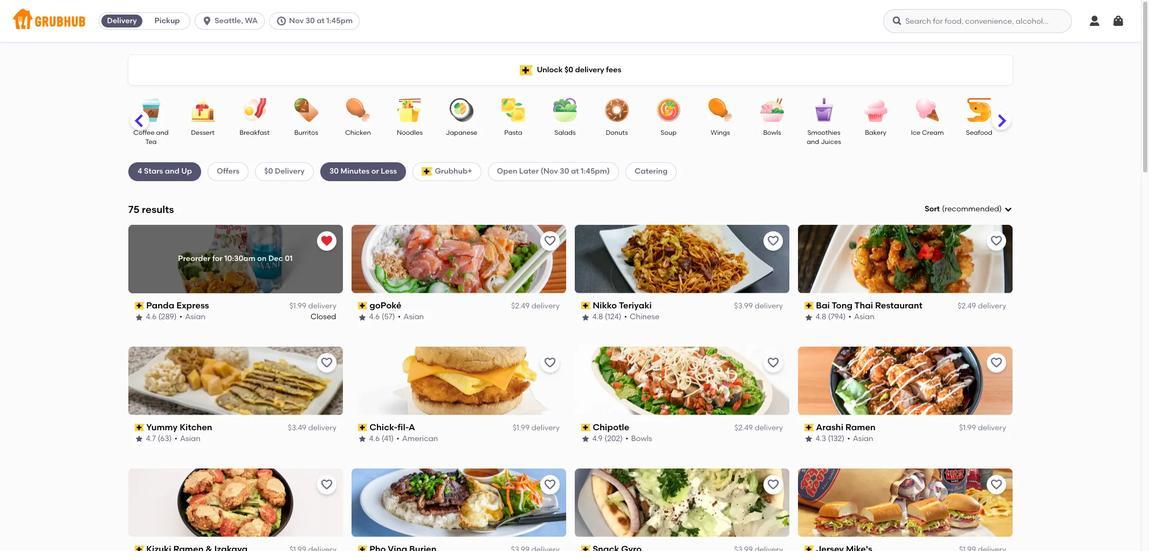 Task type: vqa. For each thing, say whether or not it's contained in the screenshot.
spread.
no



Task type: locate. For each thing, give the bounding box(es) containing it.
$3.49
[[288, 423, 306, 433]]

$3.99
[[734, 302, 753, 311]]

30 minutes or less
[[330, 167, 397, 176]]

10:30am
[[225, 254, 256, 263]]

bowls down the bowls 'image'
[[763, 129, 781, 136]]

smoothies
[[808, 129, 841, 136]]

• for nikko teriyaki
[[625, 312, 628, 322]]

bakery
[[865, 129, 887, 136]]

1 horizontal spatial $2.49
[[735, 423, 753, 433]]

less
[[381, 167, 397, 176]]

• down panda express at the left
[[180, 312, 183, 322]]

0 vertical spatial $0
[[565, 65, 573, 74]]

• asian for yummy
[[175, 434, 201, 444]]

bai tong thai restaurant
[[816, 300, 923, 311]]

(132)
[[828, 434, 845, 444]]

star icon image left 4.3
[[805, 435, 813, 444]]

0 horizontal spatial $0
[[264, 167, 273, 176]]

star icon image for gopoké
[[358, 313, 367, 322]]

1 4.8 from the left
[[593, 312, 603, 322]]

1 vertical spatial at
[[571, 167, 579, 176]]

save this restaurant image for chipotle
[[767, 356, 780, 369]]

0 horizontal spatial svg image
[[1004, 205, 1013, 214]]

$1.99 for chick-fil-a
[[513, 423, 530, 433]]

0 vertical spatial svg image
[[1112, 15, 1125, 28]]

and up tea
[[156, 129, 169, 136]]

subscription pass image for panda express
[[135, 302, 144, 310]]

subscription pass image
[[135, 302, 144, 310], [805, 302, 814, 310], [358, 424, 368, 431], [581, 424, 591, 431], [805, 424, 814, 431], [135, 546, 144, 551]]

arashi
[[816, 422, 844, 432]]

breakfast image
[[236, 98, 273, 122]]

grubhub plus flag logo image for unlock $0 delivery fees
[[520, 65, 533, 75]]

4.6
[[146, 312, 157, 322], [369, 312, 380, 322], [369, 434, 380, 444]]

• right (202)
[[626, 434, 629, 444]]

chipotle
[[593, 422, 630, 432]]

delivery for chick-fil-a
[[532, 423, 560, 433]]

ice cream image
[[909, 98, 947, 122]]

• right (794)
[[849, 312, 852, 322]]

grubhub plus flag logo image
[[520, 65, 533, 75], [422, 167, 433, 176]]

save this restaurant button for nikko teriyaki logo
[[764, 231, 783, 251]]

0 horizontal spatial $1.99
[[289, 302, 306, 311]]

asian
[[185, 312, 206, 322], [404, 312, 424, 322], [855, 312, 875, 322], [180, 434, 201, 444], [853, 434, 874, 444]]

• chinese
[[625, 312, 660, 322]]

grubhub plus flag logo image left grubhub+
[[422, 167, 433, 176]]

4.8
[[593, 312, 603, 322], [816, 312, 827, 322]]

and
[[156, 129, 169, 136], [807, 138, 819, 146], [165, 167, 180, 176]]

• american
[[397, 434, 438, 444]]

save this restaurant image for yummy kitchen
[[320, 356, 333, 369]]

• asian right (57)
[[398, 312, 424, 322]]

subscription pass image
[[358, 302, 368, 310], [581, 302, 591, 310], [135, 424, 144, 431], [358, 546, 368, 551], [581, 546, 591, 551], [805, 546, 814, 551]]

gopoké logo image
[[352, 225, 566, 293]]

1 horizontal spatial 4.8
[[816, 312, 827, 322]]

seattle, wa button
[[195, 12, 269, 30]]

coffee and tea image
[[132, 98, 170, 122]]

chick-fil-a
[[370, 422, 416, 432]]

• down arashi ramen
[[848, 434, 851, 444]]

• for chipotle
[[626, 434, 629, 444]]

salads
[[555, 129, 576, 136]]

30 inside nov 30 at 1:45pm button
[[306, 16, 315, 25]]

4.6 for chick-fil-a
[[369, 434, 380, 444]]

1 horizontal spatial bowls
[[763, 129, 781, 136]]

svg image
[[1112, 15, 1125, 28], [1004, 205, 1013, 214]]

$0 right the unlock
[[565, 65, 573, 74]]

4.8 down nikko
[[593, 312, 603, 322]]

1 vertical spatial $0
[[264, 167, 273, 176]]

0 horizontal spatial 30
[[306, 16, 315, 25]]

• asian
[[180, 312, 206, 322], [398, 312, 424, 322], [849, 312, 875, 322], [175, 434, 201, 444], [848, 434, 874, 444]]

preorder
[[178, 254, 211, 263]]

1:45pm
[[326, 16, 353, 25]]

2 horizontal spatial $1.99 delivery
[[959, 423, 1006, 433]]

star icon image left 4.9
[[581, 435, 590, 444]]

• for gopoké
[[398, 312, 401, 322]]

1 vertical spatial svg image
[[1004, 205, 1013, 214]]

0 horizontal spatial grubhub plus flag logo image
[[422, 167, 433, 176]]

pickup
[[155, 16, 180, 25]]

express
[[177, 300, 209, 311]]

0 horizontal spatial 4.8
[[593, 312, 603, 322]]

chinese
[[630, 312, 660, 322]]

$1.99 for panda express
[[289, 302, 306, 311]]

delivery left "pickup" at the left of the page
[[107, 16, 137, 25]]

$1.99 delivery for chick-fil-a
[[513, 423, 560, 433]]

delivery for chipotle
[[755, 423, 783, 433]]

1 horizontal spatial grubhub plus flag logo image
[[520, 65, 533, 75]]

bakery image
[[857, 98, 895, 122]]

01
[[285, 254, 293, 263]]

1 vertical spatial and
[[807, 138, 819, 146]]

nov 30 at 1:45pm button
[[269, 12, 364, 30]]

nikko teriyaki
[[593, 300, 652, 311]]

panda express
[[147, 300, 209, 311]]

salads image
[[546, 98, 584, 122]]

0 horizontal spatial bowls
[[632, 434, 653, 444]]

0 vertical spatial bowls
[[763, 129, 781, 136]]

0 horizontal spatial delivery
[[107, 16, 137, 25]]

coffee
[[133, 129, 155, 136]]

1 horizontal spatial at
[[571, 167, 579, 176]]

arashi ramen logo image
[[798, 347, 1013, 415]]

offers
[[217, 167, 240, 176]]

save this restaurant button
[[540, 231, 560, 251], [764, 231, 783, 251], [987, 231, 1006, 251], [317, 353, 337, 373], [540, 353, 560, 373], [764, 353, 783, 373], [987, 353, 1006, 373], [317, 475, 337, 494], [540, 475, 560, 494], [764, 475, 783, 494], [987, 475, 1006, 494]]

1 horizontal spatial 30
[[330, 167, 339, 176]]

1 horizontal spatial svg image
[[1112, 15, 1125, 28]]

2 horizontal spatial $2.49
[[958, 302, 976, 311]]

asian down the ramen
[[853, 434, 874, 444]]

• for yummy kitchen
[[175, 434, 178, 444]]

later
[[519, 167, 539, 176]]

star icon image left 4.6 (289) on the bottom of page
[[135, 313, 143, 322]]

seafood
[[966, 129, 993, 136]]

• right (63)
[[175, 434, 178, 444]]

noodles
[[397, 129, 423, 136]]

1 horizontal spatial $2.49 delivery
[[735, 423, 783, 433]]

• down nikko teriyaki in the bottom right of the page
[[625, 312, 628, 322]]

1 horizontal spatial $1.99 delivery
[[513, 423, 560, 433]]

star icon image left 4.6 (57)
[[358, 313, 367, 322]]

at left 1:45pm)
[[571, 167, 579, 176]]

• asian down the ramen
[[848, 434, 874, 444]]

$0
[[565, 65, 573, 74], [264, 167, 273, 176]]

30 right (nov
[[560, 167, 569, 176]]

saved restaurant image
[[320, 235, 333, 247]]

asian down thai
[[855, 312, 875, 322]]

svg image
[[1088, 15, 1101, 28], [202, 16, 213, 26], [276, 16, 287, 26], [892, 16, 903, 26]]

star icon image for chick-fil-a
[[358, 435, 367, 444]]

teriyaki
[[619, 300, 652, 311]]

and inside smoothies and juices
[[807, 138, 819, 146]]

asian for yummy
[[180, 434, 201, 444]]

wings image
[[702, 98, 739, 122]]

bai tong thai restaurant logo image
[[798, 225, 1013, 293]]

and for coffee and tea
[[156, 129, 169, 136]]

(289)
[[159, 312, 177, 322]]

• asian down yummy kitchen
[[175, 434, 201, 444]]

1 horizontal spatial $1.99
[[513, 423, 530, 433]]

catering
[[635, 167, 668, 176]]

star icon image for arashi ramen
[[805, 435, 813, 444]]

4.8 down the bai
[[816, 312, 827, 322]]

$1.99 delivery
[[289, 302, 337, 311], [513, 423, 560, 433], [959, 423, 1006, 433]]

minutes
[[341, 167, 370, 176]]

nikko
[[593, 300, 617, 311]]

star icon image
[[135, 313, 143, 322], [358, 313, 367, 322], [581, 313, 590, 322], [805, 313, 813, 322], [135, 435, 143, 444], [358, 435, 367, 444], [581, 435, 590, 444], [805, 435, 813, 444]]

Search for food, convenience, alcohol... search field
[[883, 9, 1072, 33]]

save this restaurant button for yummy kitchen logo
[[317, 353, 337, 373]]

0 vertical spatial grubhub plus flag logo image
[[520, 65, 533, 75]]

• right '(41)'
[[397, 434, 400, 444]]

delivery for arashi ramen
[[978, 423, 1006, 433]]

star icon image left 4.8 (794)
[[805, 313, 813, 322]]

0 horizontal spatial $2.49 delivery
[[511, 302, 560, 311]]

0 vertical spatial delivery
[[107, 16, 137, 25]]

delivery for bai tong thai restaurant
[[978, 302, 1006, 311]]

soup image
[[650, 98, 688, 122]]

delivery for yummy kitchen
[[308, 423, 337, 433]]

star icon image left the 4.7
[[135, 435, 143, 444]]

$3.49 delivery
[[288, 423, 337, 433]]

1 vertical spatial grubhub plus flag logo image
[[422, 167, 433, 176]]

save this restaurant image for gopoké
[[544, 235, 557, 247]]

1 horizontal spatial delivery
[[275, 167, 305, 176]]

$2.49 for bai tong thai restaurant
[[958, 302, 976, 311]]

• right (57)
[[398, 312, 401, 322]]

save this restaurant image
[[544, 356, 557, 369], [767, 356, 780, 369], [990, 356, 1003, 369], [767, 478, 780, 491], [990, 478, 1003, 491]]

2 horizontal spatial $1.99
[[959, 423, 976, 433]]

and inside coffee and tea
[[156, 129, 169, 136]]

0 horizontal spatial $2.49
[[511, 302, 530, 311]]

75 results
[[128, 203, 174, 216]]

at left 1:45pm
[[317, 16, 325, 25]]

4.6 left (57)
[[369, 312, 380, 322]]

save this restaurant image for chick-fil-a
[[544, 356, 557, 369]]

• asian down thai
[[849, 312, 875, 322]]

noodles image
[[391, 98, 429, 122]]

and left up
[[165, 167, 180, 176]]

sort ( recommended )
[[925, 204, 1002, 214]]

jersey mike's logo image
[[798, 468, 1013, 537]]

2 horizontal spatial $2.49 delivery
[[958, 302, 1006, 311]]

0 horizontal spatial at
[[317, 16, 325, 25]]

30 right nov
[[306, 16, 315, 25]]

asian for bai
[[855, 312, 875, 322]]

save this restaurant image
[[544, 235, 557, 247], [767, 235, 780, 247], [990, 235, 1003, 247], [320, 356, 333, 369], [320, 478, 333, 491], [544, 478, 557, 491]]

preorder for 10:30am on dec 01
[[178, 254, 293, 263]]

asian down kitchen
[[180, 434, 201, 444]]

30 left minutes
[[330, 167, 339, 176]]

4
[[138, 167, 142, 176]]

bowls right (202)
[[632, 434, 653, 444]]

4.6 left '(41)'
[[369, 434, 380, 444]]

2 4.8 from the left
[[816, 312, 827, 322]]

0 vertical spatial and
[[156, 129, 169, 136]]

30
[[306, 16, 315, 25], [330, 167, 339, 176], [560, 167, 569, 176]]

sort
[[925, 204, 940, 214]]

delivery button
[[99, 12, 145, 30]]

delivery
[[107, 16, 137, 25], [275, 167, 305, 176]]

svg image inside the seattle, wa button
[[202, 16, 213, 26]]

None field
[[925, 204, 1013, 215]]

star icon image left 4.8 (124)
[[581, 313, 590, 322]]

$2.49 delivery
[[511, 302, 560, 311], [958, 302, 1006, 311], [735, 423, 783, 433]]

$0 right the offers
[[264, 167, 273, 176]]

4.6 (57)
[[369, 312, 396, 322]]

pho vina burien logo image
[[352, 468, 566, 537]]

0 vertical spatial at
[[317, 16, 325, 25]]

ramen
[[846, 422, 876, 432]]

4.8 (124)
[[593, 312, 622, 322]]

unlock $0 delivery fees
[[537, 65, 622, 74]]

star icon image left 4.6 (41)
[[358, 435, 367, 444]]

svg image inside 'main navigation' navigation
[[1112, 15, 1125, 28]]

• for arashi ramen
[[848, 434, 851, 444]]

save this restaurant button for chick-fil-a logo
[[540, 353, 560, 373]]

0 horizontal spatial $1.99 delivery
[[289, 302, 337, 311]]

delivery down burritos
[[275, 167, 305, 176]]

1 vertical spatial delivery
[[275, 167, 305, 176]]

$2.49 for chipotle
[[735, 423, 753, 433]]

2 vertical spatial and
[[165, 167, 180, 176]]

results
[[142, 203, 174, 216]]

and for smoothies and juices
[[807, 138, 819, 146]]

$2.49 for gopoké
[[511, 302, 530, 311]]

grubhub plus flag logo image left the unlock
[[520, 65, 533, 75]]

cream
[[922, 129, 944, 136]]

and down 'smoothies'
[[807, 138, 819, 146]]

save this restaurant button for chipotle logo
[[764, 353, 783, 373]]



Task type: describe. For each thing, give the bounding box(es) containing it.
fil-
[[398, 422, 409, 432]]

pasta image
[[495, 98, 532, 122]]

)
[[999, 204, 1002, 214]]

• for bai tong thai restaurant
[[849, 312, 852, 322]]

save this restaurant image for nikko teriyaki
[[767, 235, 780, 247]]

burritos image
[[287, 98, 325, 122]]

delivery for panda express
[[308, 302, 337, 311]]

4.6 (41)
[[369, 434, 394, 444]]

(
[[942, 204, 945, 214]]

bowls image
[[754, 98, 791, 122]]

grubhub+
[[435, 167, 472, 176]]

4.6 for gopoké
[[369, 312, 380, 322]]

save this restaurant image for bai tong thai restaurant
[[990, 235, 1003, 247]]

asian right (57)
[[404, 312, 424, 322]]

4.3 (132)
[[816, 434, 845, 444]]

• asian for bai
[[849, 312, 875, 322]]

1 vertical spatial bowls
[[632, 434, 653, 444]]

a
[[409, 422, 416, 432]]

bai
[[816, 300, 830, 311]]

(63)
[[158, 434, 172, 444]]

japanese image
[[443, 98, 481, 122]]

(202)
[[605, 434, 623, 444]]

1:45pm)
[[581, 167, 610, 176]]

chick-
[[370, 422, 398, 432]]

dec
[[269, 254, 283, 263]]

4.7
[[146, 434, 156, 444]]

smoothies and juices image
[[805, 98, 843, 122]]

arashi ramen
[[816, 422, 876, 432]]

4.3
[[816, 434, 827, 444]]

subscription pass image for arashi ramen
[[805, 424, 814, 431]]

up
[[181, 167, 192, 176]]

main navigation navigation
[[0, 0, 1141, 42]]

$1.99 delivery for arashi ramen
[[959, 423, 1006, 433]]

chick-fil-a logo image
[[352, 347, 566, 415]]

4.8 for nikko teriyaki
[[593, 312, 603, 322]]

star icon image for nikko teriyaki
[[581, 313, 590, 322]]

• asian for arashi
[[848, 434, 874, 444]]

4.9 (202)
[[593, 434, 623, 444]]

saved restaurant button
[[317, 231, 337, 251]]

asian for arashi
[[853, 434, 874, 444]]

subscription pass image for chick-fil-a
[[358, 424, 368, 431]]

chipotle logo image
[[575, 347, 790, 415]]

grubhub plus flag logo image for grubhub+
[[422, 167, 433, 176]]

save this restaurant button for pho vina burien logo at the bottom of page
[[540, 475, 560, 494]]

svg image inside field
[[1004, 205, 1013, 214]]

or
[[372, 167, 379, 176]]

restaurant
[[876, 300, 923, 311]]

nikko teriyaki logo image
[[575, 225, 790, 293]]

$0 delivery
[[264, 167, 305, 176]]

$3.99 delivery
[[734, 302, 783, 311]]

burritos
[[294, 129, 318, 136]]

(41)
[[382, 434, 394, 444]]

donuts image
[[598, 98, 636, 122]]

at inside button
[[317, 16, 325, 25]]

delivery for gopoké
[[532, 302, 560, 311]]

• asian down the express at the bottom of page
[[180, 312, 206, 322]]

seattle,
[[215, 16, 243, 25]]

2 horizontal spatial 30
[[560, 167, 569, 176]]

breakfast
[[240, 129, 270, 136]]

panda
[[147, 300, 175, 311]]

delivery inside button
[[107, 16, 137, 25]]

steak image
[[1012, 98, 1050, 122]]

(124)
[[605, 312, 622, 322]]

unlock
[[537, 65, 563, 74]]

4.8 for bai tong thai restaurant
[[816, 312, 827, 322]]

delivery for nikko teriyaki
[[755, 302, 783, 311]]

save this restaurant button for the bai tong thai restaurant logo
[[987, 231, 1006, 251]]

dessert image
[[184, 98, 222, 122]]

yummy kitchen
[[147, 422, 213, 432]]

save this restaurant button for snack gyro logo
[[764, 475, 783, 494]]

4 stars and up
[[138, 167, 192, 176]]

thai
[[855, 300, 874, 311]]

1 horizontal spatial $0
[[565, 65, 573, 74]]

save this restaurant image for arashi ramen
[[990, 356, 1003, 369]]

save this restaurant button for jersey mike's logo
[[987, 475, 1006, 494]]

(57)
[[382, 312, 396, 322]]

ice
[[911, 129, 921, 136]]

kizuki ramen & izakaya logo image
[[128, 468, 343, 537]]

snack gyro logo image
[[575, 468, 790, 537]]

closed
[[311, 312, 337, 322]]

wa
[[245, 16, 258, 25]]

smoothies and juices
[[807, 129, 841, 146]]

• for chick-fil-a
[[397, 434, 400, 444]]

nov 30 at 1:45pm
[[289, 16, 353, 25]]

svg image inside nov 30 at 1:45pm button
[[276, 16, 287, 26]]

coffee and tea
[[133, 129, 169, 146]]

star icon image for bai tong thai restaurant
[[805, 313, 813, 322]]

subscription pass image for chipotle
[[581, 424, 591, 431]]

soup
[[661, 129, 677, 136]]

seattle, wa
[[215, 16, 258, 25]]

4.7 (63)
[[146, 434, 172, 444]]

recommended
[[945, 204, 999, 214]]

gopoké
[[370, 300, 402, 311]]

save this restaurant button for the kizuki ramen & izakaya logo
[[317, 475, 337, 494]]

$1.99 delivery for panda express
[[289, 302, 337, 311]]

donuts
[[606, 129, 628, 136]]

open
[[497, 167, 517, 176]]

chicken
[[345, 129, 371, 136]]

fees
[[606, 65, 622, 74]]

save this restaurant button for arashi ramen logo
[[987, 353, 1006, 373]]

juices
[[821, 138, 841, 146]]

$2.49 delivery for bai tong thai restaurant
[[958, 302, 1006, 311]]

nov
[[289, 16, 304, 25]]

on
[[258, 254, 267, 263]]

none field containing sort
[[925, 204, 1013, 215]]

pickup button
[[145, 12, 190, 30]]

(nov
[[541, 167, 558, 176]]

wings
[[711, 129, 730, 136]]

open later (nov 30 at 1:45pm)
[[497, 167, 610, 176]]

75
[[128, 203, 140, 216]]

dessert
[[191, 129, 215, 136]]

$1.99 for arashi ramen
[[959, 423, 976, 433]]

save this restaurant button for gopoké logo
[[540, 231, 560, 251]]

american
[[402, 434, 438, 444]]

tea
[[145, 138, 157, 146]]

(794)
[[829, 312, 846, 322]]

seafood image
[[961, 98, 998, 122]]

4.9
[[593, 434, 603, 444]]

subscription pass image for bai tong thai restaurant
[[805, 302, 814, 310]]

kitchen
[[180, 422, 213, 432]]

yummy
[[147, 422, 178, 432]]

$2.49 delivery for gopoké
[[511, 302, 560, 311]]

asian down the express at the bottom of page
[[185, 312, 206, 322]]

star icon image for yummy kitchen
[[135, 435, 143, 444]]

• bowls
[[626, 434, 653, 444]]

$2.49 delivery for chipotle
[[735, 423, 783, 433]]

yummy kitchen logo image
[[128, 347, 343, 415]]

chicken image
[[339, 98, 377, 122]]

tong
[[832, 300, 853, 311]]

4.6 down the panda
[[146, 312, 157, 322]]

for
[[213, 254, 223, 263]]

star icon image for chipotle
[[581, 435, 590, 444]]



